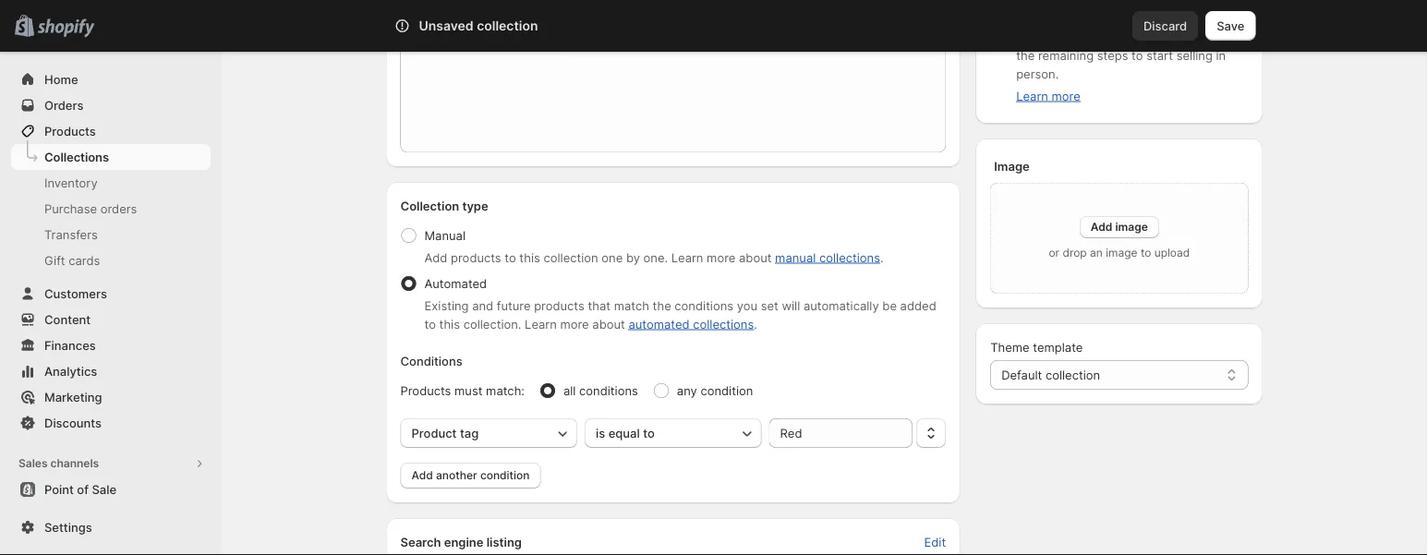 Task type: locate. For each thing, give the bounding box(es) containing it.
manual collections link
[[776, 250, 881, 265]]

0 vertical spatial search
[[476, 18, 515, 33]]

marketing link
[[11, 384, 211, 410]]

been
[[1137, 30, 1166, 44]]

manual
[[776, 250, 816, 265]]

0 horizontal spatial collection
[[477, 18, 538, 34]]

collection right unsaved
[[477, 18, 538, 34]]

0 vertical spatial products
[[44, 124, 96, 138]]

set left the will
[[761, 299, 779, 313]]

save button
[[1206, 11, 1256, 41]]

learn down person.
[[1017, 89, 1049, 103]]

add up an
[[1091, 220, 1113, 234]]

of inside button
[[77, 482, 89, 497]]

1 vertical spatial condition
[[480, 469, 530, 482]]

products down "conditions"
[[401, 384, 451, 398]]

condition down the product tag dropdown button
[[480, 469, 530, 482]]

. down you
[[754, 317, 758, 331]]

selling
[[1177, 48, 1213, 62]]

2 horizontal spatial more
[[1052, 89, 1081, 103]]

products inside existing and future products that match the conditions you set will automatically be added to this collection. learn more about
[[534, 299, 585, 313]]

more down person.
[[1052, 89, 1081, 103]]

products for products
[[44, 124, 96, 138]]

1 vertical spatial products
[[534, 299, 585, 313]]

gift cards
[[44, 253, 100, 268]]

to left start
[[1132, 48, 1144, 62]]

automatically
[[804, 299, 880, 313]]

1 vertical spatial learn
[[672, 250, 704, 265]]

of inside 'point of sale has not been set up. finish the remaining steps to start selling in person. learn more'
[[1049, 30, 1061, 44]]

inventory
[[44, 176, 98, 190]]

1 horizontal spatial point
[[1017, 30, 1046, 44]]

learn down future
[[525, 317, 557, 331]]

in
[[1217, 48, 1227, 62]]

set inside existing and future products that match the conditions you set will automatically be added to this collection. learn more about
[[761, 299, 779, 313]]

collection down template
[[1046, 368, 1101, 382]]

1 horizontal spatial collection
[[544, 250, 599, 265]]

0 vertical spatial collection
[[477, 18, 538, 34]]

about left manual
[[739, 250, 772, 265]]

0 horizontal spatial .
[[754, 317, 758, 331]]

learn for set
[[525, 317, 557, 331]]

collection left one
[[544, 250, 599, 265]]

1 vertical spatial set
[[761, 299, 779, 313]]

existing
[[425, 299, 469, 313]]

2 vertical spatial learn
[[525, 317, 557, 331]]

1 horizontal spatial products
[[534, 299, 585, 313]]

0 horizontal spatial collections
[[693, 317, 754, 331]]

more inside existing and future products that match the conditions you set will automatically be added to this collection. learn more about
[[560, 317, 589, 331]]

this up future
[[520, 250, 540, 265]]

point inside 'point of sale has not been set up. finish the remaining steps to start selling in person. learn more'
[[1017, 30, 1046, 44]]

0 horizontal spatial conditions
[[580, 384, 638, 398]]

collection for unsaved collection
[[477, 18, 538, 34]]

add
[[1091, 220, 1113, 234], [425, 250, 448, 265], [412, 469, 433, 482]]

0 vertical spatial point
[[1017, 30, 1046, 44]]

0 vertical spatial the
[[1017, 48, 1035, 62]]

2 horizontal spatial learn
[[1017, 89, 1049, 103]]

0 horizontal spatial products
[[451, 250, 502, 265]]

1 horizontal spatial the
[[1017, 48, 1035, 62]]

edit button
[[914, 530, 958, 555]]

search left engine at the bottom of the page
[[401, 535, 441, 549]]

search for search engine listing
[[401, 535, 441, 549]]

match
[[614, 299, 650, 313]]

1 vertical spatial more
[[707, 250, 736, 265]]

point up person.
[[1017, 30, 1046, 44]]

the inside 'point of sale has not been set up. finish the remaining steps to start selling in person. learn more'
[[1017, 48, 1035, 62]]

1 vertical spatial point
[[44, 482, 74, 497]]

search
[[476, 18, 515, 33], [401, 535, 441, 549]]

0 horizontal spatial sale
[[92, 482, 116, 497]]

collection
[[477, 18, 538, 34], [544, 250, 599, 265], [1046, 368, 1101, 382]]

product tag button
[[401, 419, 578, 448]]

0 horizontal spatial the
[[653, 299, 672, 313]]

person.
[[1017, 67, 1059, 81]]

0 horizontal spatial about
[[593, 317, 625, 331]]

None text field
[[770, 419, 913, 448]]

1 horizontal spatial .
[[881, 250, 884, 265]]

1 vertical spatial this
[[440, 317, 460, 331]]

search for search
[[476, 18, 515, 33]]

about inside existing and future products that match the conditions you set will automatically be added to this collection. learn more about
[[593, 317, 625, 331]]

the up automated
[[653, 299, 672, 313]]

to inside dropdown button
[[643, 426, 655, 440]]

to up future
[[505, 250, 516, 265]]

image
[[1116, 220, 1149, 234], [1106, 246, 1138, 260]]

search inside search button
[[476, 18, 515, 33]]

sale inside button
[[92, 482, 116, 497]]

will
[[782, 299, 801, 313]]

1 horizontal spatial this
[[520, 250, 540, 265]]

point down sales channels
[[44, 482, 74, 497]]

0 vertical spatial conditions
[[675, 299, 734, 313]]

1 horizontal spatial of
[[1049, 30, 1061, 44]]

point of sale link
[[11, 477, 211, 503]]

sale down sales channels button
[[92, 482, 116, 497]]

0 vertical spatial learn
[[1017, 89, 1049, 103]]

not
[[1115, 30, 1134, 44]]

products
[[451, 250, 502, 265], [534, 299, 585, 313]]

all
[[564, 384, 576, 398]]

content link
[[11, 307, 211, 333]]

orders link
[[11, 92, 211, 118]]

analytics
[[44, 364, 97, 378]]

add inside button
[[412, 469, 433, 482]]

search right unsaved
[[476, 18, 515, 33]]

of for point of sale
[[77, 482, 89, 497]]

0 vertical spatial sale
[[1064, 30, 1088, 44]]

0 horizontal spatial products
[[44, 124, 96, 138]]

1 vertical spatial collections
[[693, 317, 754, 331]]

image up or drop an image to upload
[[1116, 220, 1149, 234]]

point of sale has not been set up. finish the remaining steps to start selling in person. learn more
[[1017, 30, 1244, 103]]

to right equal
[[643, 426, 655, 440]]

more for set
[[560, 317, 589, 331]]

1 horizontal spatial about
[[739, 250, 772, 265]]

discounts
[[44, 416, 102, 430]]

collections up automatically
[[820, 250, 881, 265]]

or drop an image to upload
[[1049, 246, 1191, 260]]

to
[[1132, 48, 1144, 62], [1141, 246, 1152, 260], [505, 250, 516, 265], [425, 317, 436, 331], [643, 426, 655, 440]]

sale
[[1064, 30, 1088, 44], [92, 482, 116, 497]]

0 vertical spatial more
[[1052, 89, 1081, 103]]

0 vertical spatial condition
[[701, 384, 754, 398]]

more
[[1052, 89, 1081, 103], [707, 250, 736, 265], [560, 317, 589, 331]]

purchase
[[44, 201, 97, 216]]

2 vertical spatial more
[[560, 317, 589, 331]]

0 vertical spatial add
[[1091, 220, 1113, 234]]

conditions up the automated collections .
[[675, 299, 734, 313]]

1 horizontal spatial products
[[401, 384, 451, 398]]

1 horizontal spatial conditions
[[675, 299, 734, 313]]

any
[[677, 384, 698, 398]]

products left that
[[534, 299, 585, 313]]

about
[[739, 250, 772, 265], [593, 317, 625, 331]]

products up automated
[[451, 250, 502, 265]]

condition inside button
[[480, 469, 530, 482]]

conditions right all on the left
[[580, 384, 638, 398]]

engine
[[444, 535, 484, 549]]

1 horizontal spatial search
[[476, 18, 515, 33]]

learn right one.
[[672, 250, 704, 265]]

1 vertical spatial sale
[[92, 482, 116, 497]]

more down that
[[560, 317, 589, 331]]

more right one.
[[707, 250, 736, 265]]

add for add image
[[1091, 220, 1113, 234]]

condition
[[701, 384, 754, 398], [480, 469, 530, 482]]

collection type
[[401, 199, 489, 213]]

set left up.
[[1169, 30, 1187, 44]]

learn
[[1017, 89, 1049, 103], [672, 250, 704, 265], [525, 317, 557, 331]]

the up person.
[[1017, 48, 1035, 62]]

add left another
[[412, 469, 433, 482]]

settings
[[44, 520, 92, 535]]

1 vertical spatial products
[[401, 384, 451, 398]]

products link
[[11, 118, 211, 144]]

orders
[[44, 98, 84, 112]]

gift cards link
[[11, 248, 211, 274]]

0 vertical spatial set
[[1169, 30, 1187, 44]]

0 horizontal spatial set
[[761, 299, 779, 313]]

0 horizontal spatial this
[[440, 317, 460, 331]]

to left upload
[[1141, 246, 1152, 260]]

sale for point of sale has not been set up. finish the remaining steps to start selling in person. learn more
[[1064, 30, 1088, 44]]

1 vertical spatial add
[[425, 250, 448, 265]]

all conditions
[[564, 384, 638, 398]]

search button
[[446, 11, 982, 41]]

1 vertical spatial search
[[401, 535, 441, 549]]

1 horizontal spatial collections
[[820, 250, 881, 265]]

collections link
[[11, 144, 211, 170]]

add for add products to this collection one by one. learn more about manual collections .
[[425, 250, 448, 265]]

2 vertical spatial add
[[412, 469, 433, 482]]

of down channels on the bottom left of the page
[[77, 482, 89, 497]]

point inside button
[[44, 482, 74, 497]]

search engine listing
[[401, 535, 522, 549]]

theme template
[[991, 340, 1084, 354]]

condition right any
[[701, 384, 754, 398]]

2 horizontal spatial collection
[[1046, 368, 1101, 382]]

the inside existing and future products that match the conditions you set will automatically be added to this collection. learn more about
[[653, 299, 672, 313]]

products must match:
[[401, 384, 525, 398]]

learn inside existing and future products that match the conditions you set will automatically be added to this collection. learn more about
[[525, 317, 557, 331]]

. up be
[[881, 250, 884, 265]]

1 vertical spatial of
[[77, 482, 89, 497]]

discounts link
[[11, 410, 211, 436]]

0 horizontal spatial search
[[401, 535, 441, 549]]

0 horizontal spatial condition
[[480, 469, 530, 482]]

0 horizontal spatial learn
[[525, 317, 557, 331]]

2 vertical spatial collection
[[1046, 368, 1101, 382]]

an
[[1091, 246, 1103, 260]]

drop
[[1063, 246, 1087, 260]]

automated
[[425, 276, 487, 291]]

cards
[[69, 253, 100, 268]]

1 vertical spatial the
[[653, 299, 672, 313]]

add down manual
[[425, 250, 448, 265]]

0 horizontal spatial of
[[77, 482, 89, 497]]

apps
[[18, 524, 46, 537]]

of up remaining
[[1049, 30, 1061, 44]]

1 horizontal spatial set
[[1169, 30, 1187, 44]]

0 vertical spatial this
[[520, 250, 540, 265]]

is
[[596, 426, 606, 440]]

automated collections link
[[629, 317, 754, 331]]

to down the existing
[[425, 317, 436, 331]]

to inside 'point of sale has not been set up. finish the remaining steps to start selling in person. learn more'
[[1132, 48, 1144, 62]]

sale inside 'point of sale has not been set up. finish the remaining steps to start selling in person. learn more'
[[1064, 30, 1088, 44]]

1 vertical spatial about
[[593, 317, 625, 331]]

more inside 'point of sale has not been set up. finish the remaining steps to start selling in person. learn more'
[[1052, 89, 1081, 103]]

marketing
[[44, 390, 102, 404]]

image right an
[[1106, 246, 1138, 260]]

sale up remaining
[[1064, 30, 1088, 44]]

collections down you
[[693, 317, 754, 331]]

finish
[[1211, 30, 1244, 44]]

0 horizontal spatial point
[[44, 482, 74, 497]]

products down orders
[[44, 124, 96, 138]]

0 vertical spatial collections
[[820, 250, 881, 265]]

0 vertical spatial of
[[1049, 30, 1061, 44]]

1 horizontal spatial sale
[[1064, 30, 1088, 44]]

gift
[[44, 253, 65, 268]]

0 horizontal spatial more
[[560, 317, 589, 331]]

this down the existing
[[440, 317, 460, 331]]

1 horizontal spatial more
[[707, 250, 736, 265]]

learn inside 'point of sale has not been set up. finish the remaining steps to start selling in person. learn more'
[[1017, 89, 1049, 103]]

about down that
[[593, 317, 625, 331]]



Task type: describe. For each thing, give the bounding box(es) containing it.
edit
[[925, 535, 947, 549]]

0 vertical spatial about
[[739, 250, 772, 265]]

apps button
[[11, 518, 211, 543]]

be
[[883, 299, 897, 313]]

and
[[472, 299, 494, 313]]

future
[[497, 299, 531, 313]]

transfers
[[44, 227, 98, 242]]

shopify image
[[37, 19, 94, 37]]

add for add another condition
[[412, 469, 433, 482]]

collection.
[[464, 317, 522, 331]]

another
[[436, 469, 478, 482]]

home
[[44, 72, 78, 86]]

add another condition
[[412, 469, 530, 482]]

point for point of sale has not been set up. finish the remaining steps to start selling in person. learn more
[[1017, 30, 1046, 44]]

that
[[588, 299, 611, 313]]

by
[[627, 250, 640, 265]]

learn for the
[[1017, 89, 1049, 103]]

template
[[1034, 340, 1084, 354]]

unsaved collection
[[419, 18, 538, 34]]

point for point of sale
[[44, 482, 74, 497]]

customers link
[[11, 281, 211, 307]]

of for point of sale has not been set up. finish the remaining steps to start selling in person. learn more
[[1049, 30, 1061, 44]]

must
[[455, 384, 483, 398]]

0 vertical spatial .
[[881, 250, 884, 265]]

is equal to
[[596, 426, 655, 440]]

add another condition button
[[401, 463, 541, 489]]

manual
[[425, 228, 466, 243]]

collection
[[401, 199, 460, 213]]

this inside existing and future products that match the conditions you set will automatically be added to this collection. learn more about
[[440, 317, 460, 331]]

equal
[[609, 426, 640, 440]]

home link
[[11, 67, 211, 92]]

collections
[[44, 150, 109, 164]]

channels
[[50, 457, 99, 470]]

has
[[1092, 30, 1112, 44]]

add products to this collection one by one. learn more about manual collections .
[[425, 250, 884, 265]]

products for products must match:
[[401, 384, 451, 398]]

to inside existing and future products that match the conditions you set will automatically be added to this collection. learn more about
[[425, 317, 436, 331]]

content
[[44, 312, 91, 327]]

1 horizontal spatial learn
[[672, 250, 704, 265]]

finances link
[[11, 333, 211, 359]]

more for the
[[1052, 89, 1081, 103]]

collection for default collection
[[1046, 368, 1101, 382]]

match:
[[486, 384, 525, 398]]

existing and future products that match the conditions you set will automatically be added to this collection. learn more about
[[425, 299, 937, 331]]

1 vertical spatial image
[[1106, 246, 1138, 260]]

unsaved
[[419, 18, 474, 34]]

purchase orders
[[44, 201, 137, 216]]

purchase orders link
[[11, 196, 211, 222]]

default collection
[[1002, 368, 1101, 382]]

added
[[901, 299, 937, 313]]

product
[[412, 426, 457, 440]]

sales
[[18, 457, 48, 470]]

sales channels
[[18, 457, 99, 470]]

conditions
[[401, 354, 463, 368]]

tag
[[460, 426, 479, 440]]

automated collections .
[[629, 317, 758, 331]]

point of sale button
[[0, 477, 222, 503]]

add image
[[1091, 220, 1149, 234]]

start
[[1147, 48, 1174, 62]]

1 vertical spatial collection
[[544, 250, 599, 265]]

orders
[[100, 201, 137, 216]]

remaining
[[1039, 48, 1094, 62]]

inventory link
[[11, 170, 211, 196]]

theme
[[991, 340, 1030, 354]]

0 vertical spatial products
[[451, 250, 502, 265]]

is equal to button
[[585, 419, 762, 448]]

steps
[[1098, 48, 1129, 62]]

1 horizontal spatial condition
[[701, 384, 754, 398]]

or
[[1049, 246, 1060, 260]]

discard
[[1144, 18, 1188, 33]]

0 vertical spatial image
[[1116, 220, 1149, 234]]

you
[[737, 299, 758, 313]]

listing
[[487, 535, 522, 549]]

1 vertical spatial .
[[754, 317, 758, 331]]

sales channels button
[[11, 451, 211, 477]]

product tag
[[412, 426, 479, 440]]

conditions inside existing and future products that match the conditions you set will automatically be added to this collection. learn more about
[[675, 299, 734, 313]]

1 vertical spatial conditions
[[580, 384, 638, 398]]

image
[[995, 159, 1030, 173]]

set inside 'point of sale has not been set up. finish the remaining steps to start selling in person. learn more'
[[1169, 30, 1187, 44]]

type
[[463, 199, 489, 213]]

save
[[1217, 18, 1245, 33]]

one.
[[644, 250, 668, 265]]

transfers link
[[11, 222, 211, 248]]

analytics link
[[11, 359, 211, 384]]

finances
[[44, 338, 96, 353]]

learn more link
[[1017, 89, 1081, 103]]

settings link
[[11, 515, 211, 541]]

sale for point of sale
[[92, 482, 116, 497]]

any condition
[[677, 384, 754, 398]]



Task type: vqa. For each thing, say whether or not it's contained in the screenshot.
more in the Existing and future products that match the conditions you set will automatically be added to this collection. Learn more about
yes



